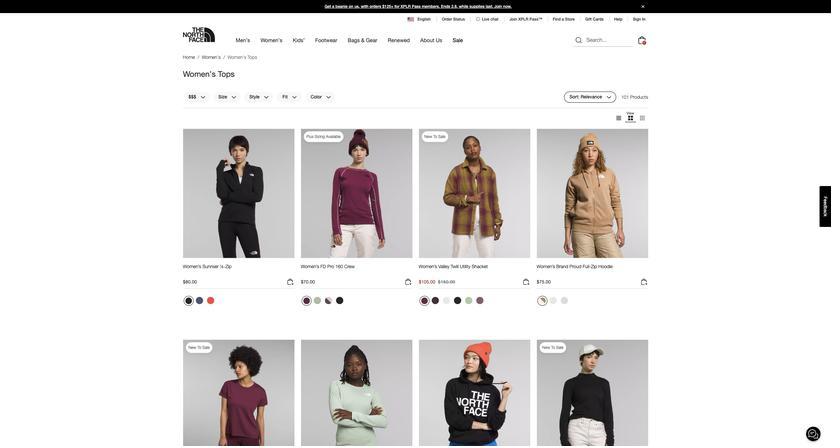 Task type: locate. For each thing, give the bounding box(es) containing it.
d
[[823, 205, 828, 207]]

Coal Brown radio
[[430, 296, 440, 306]]

us
[[436, 37, 442, 43]]

women's summit series futurefleece™ crew image
[[301, 340, 412, 447]]

Cave Blue radio
[[194, 296, 205, 306]]

$choose color$ option group for valley
[[419, 296, 486, 309]]

women's down "home" link
[[183, 69, 216, 78]]

zip left hoodie
[[591, 264, 597, 270]]

gardenia white image right almond butter/tnf white radio
[[550, 298, 557, 305]]

1 gardenia white image from the left
[[443, 298, 450, 305]]

0 horizontal spatial xplr
[[401, 4, 411, 9]]

e up b
[[823, 202, 828, 205]]

tops down home / women's / women's tops
[[218, 69, 235, 78]]

$150.00
[[438, 279, 455, 285]]

boysenberry large halfdome shadow plaid image
[[421, 298, 428, 305]]

tops down men's link
[[248, 54, 257, 60]]

0 horizontal spatial a
[[332, 4, 334, 9]]

available
[[326, 134, 341, 139]]

Misty Sage radio
[[312, 296, 323, 306]]

0 horizontal spatial gardenia white radio
[[441, 296, 452, 306]]

101 products
[[621, 94, 648, 100]]

view list box
[[613, 111, 648, 125]]

/ right "home" link
[[198, 54, 199, 60]]

women's for women's sunriser ¼-zip
[[183, 264, 201, 270]]

sort:
[[570, 94, 579, 100]]

tnf black image
[[336, 298, 343, 305], [454, 298, 461, 305], [185, 298, 192, 305]]

new to sale
[[424, 134, 446, 139], [189, 346, 210, 351], [542, 346, 563, 351]]

women's link left kids' link
[[261, 31, 282, 49]]

men's
[[236, 37, 250, 43]]

tnf black image left cave blue image
[[185, 298, 192, 305]]

gardenia white image for second gardenia white "option" from the right
[[443, 298, 450, 305]]

women's
[[261, 37, 282, 43], [202, 54, 221, 60], [228, 54, 246, 60], [183, 69, 216, 78]]

0 vertical spatial join
[[494, 4, 502, 9]]

tnf light grey heather image
[[561, 298, 568, 305]]

0 horizontal spatial gardenia white image
[[443, 298, 450, 305]]

gardenia white image right coal brown image on the bottom
[[443, 298, 450, 305]]

women's sunpeak waffle turtleneck image
[[537, 340, 648, 447]]

1 tnf black radio from the left
[[334, 296, 345, 306]]

1 link
[[637, 35, 647, 45]]

to for the "women's sunpeak waffle turtleneck" image
[[551, 346, 555, 351]]

zip
[[225, 264, 232, 270], [591, 264, 597, 270]]

english link
[[408, 16, 431, 22]]

Search search field
[[573, 34, 632, 47]]

1 vertical spatial join
[[510, 17, 517, 22]]

2 horizontal spatial to
[[551, 346, 555, 351]]

tops
[[248, 54, 257, 60], [218, 69, 235, 78]]

1 horizontal spatial to
[[433, 134, 437, 139]]

Pink Moss Faded Dye Camo Print radio
[[323, 296, 334, 306]]

1 gardenia white radio from the left
[[441, 296, 452, 306]]

while
[[459, 4, 468, 9]]

products
[[630, 94, 648, 100]]

style button
[[244, 92, 274, 103]]

women's
[[183, 264, 201, 270], [301, 264, 319, 270], [419, 264, 437, 270], [537, 264, 555, 270]]

Misty Sage Icon Plaid 2 radio
[[463, 296, 474, 306]]

1 zip from the left
[[225, 264, 232, 270]]

women's left fd
[[301, 264, 319, 270]]

new for the "women's sunpeak waffle turtleneck" image
[[542, 346, 550, 351]]

1 women's from the left
[[183, 264, 201, 270]]

1 horizontal spatial tops
[[248, 54, 257, 60]]

footwear
[[315, 37, 337, 43]]

/ left women's tops element
[[223, 54, 225, 60]]

women's tops element
[[228, 54, 257, 60]]

zip right sunriser
[[225, 264, 232, 270]]

gardenia white radio right almond butter/tnf white radio
[[548, 296, 558, 306]]

101 products status
[[621, 92, 648, 103]]

sign in
[[633, 17, 646, 22]]

valley
[[438, 264, 449, 270]]

0 horizontal spatial /
[[198, 54, 199, 60]]

a up k
[[823, 210, 828, 212]]

$70.00 button
[[301, 279, 412, 289]]

2 horizontal spatial new
[[542, 346, 550, 351]]

live chat
[[482, 17, 498, 22]]

a inside button
[[823, 210, 828, 212]]

xplr left "pass™"
[[518, 17, 529, 22]]

misty sage image
[[314, 298, 321, 305]]

$70.00
[[301, 279, 315, 285]]

beanie
[[336, 4, 348, 9]]

$125+
[[382, 4, 393, 9]]

4 women's from the left
[[537, 264, 555, 270]]

k
[[823, 215, 828, 217]]

1 horizontal spatial /
[[223, 54, 225, 60]]

supplies
[[469, 4, 485, 9]]

live chat button
[[475, 16, 499, 22]]

kids' link
[[293, 31, 305, 49]]

0 vertical spatial a
[[332, 4, 334, 9]]

bags
[[348, 37, 360, 43]]

3 $choose color$ option group from the left
[[419, 296, 486, 309]]

women's down men's link
[[228, 54, 246, 60]]

1 vertical spatial xplr
[[518, 17, 529, 22]]

1 / from the left
[[198, 54, 199, 60]]

almond butter/tnf white image
[[539, 298, 546, 305]]

renewed link
[[388, 31, 410, 49]]

1 vertical spatial tops
[[218, 69, 235, 78]]

chat
[[490, 17, 498, 22]]

0 horizontal spatial join
[[494, 4, 502, 9]]

gardenia white radio right coal brown image on the bottom
[[441, 296, 452, 306]]

2 tnf black radio from the left
[[452, 296, 463, 306]]

women's valley twill utility shacket image
[[419, 129, 530, 259]]

women's fd pro 160 crew button
[[301, 264, 355, 276]]

tnf black image left 'misty sage icon plaid 2'
[[454, 298, 461, 305]]

for
[[395, 4, 399, 9]]

2 gardenia white radio from the left
[[548, 296, 558, 306]]

brand
[[556, 264, 568, 270]]

1 horizontal spatial zip
[[591, 264, 597, 270]]

sort: relevance button
[[564, 92, 616, 103]]

women's up $105.00
[[419, 264, 437, 270]]

$choose color$ option group
[[183, 296, 216, 309], [301, 296, 345, 309], [419, 296, 486, 309], [537, 296, 570, 309]]

on
[[349, 4, 353, 9]]

the north face home page image
[[183, 28, 215, 42]]

a
[[332, 4, 334, 9], [562, 17, 564, 22], [823, 210, 828, 212]]

about us link
[[420, 31, 442, 49]]

1 horizontal spatial gardenia white image
[[550, 298, 557, 305]]

a right find
[[562, 17, 564, 22]]

xplr right the for
[[401, 4, 411, 9]]

ends
[[441, 4, 450, 9]]

about
[[420, 37, 434, 43]]

0 horizontal spatial new to sale
[[189, 346, 210, 351]]

1 horizontal spatial a
[[562, 17, 564, 22]]

size
[[218, 94, 227, 100]]

0 horizontal spatial tnf black image
[[185, 298, 192, 305]]

find a store
[[553, 17, 575, 22]]

1 horizontal spatial new
[[424, 134, 432, 139]]

2 vertical spatial a
[[823, 210, 828, 212]]

women's brand proud full-zip hoodie image
[[537, 129, 648, 259]]

gardenia white image
[[443, 298, 450, 305], [550, 298, 557, 305]]

a for store
[[562, 17, 564, 22]]

home link
[[183, 54, 195, 60]]

new for the women's dawndream short-sleeve image
[[189, 346, 196, 351]]

2 horizontal spatial tnf black image
[[454, 298, 461, 305]]

$75.00 button
[[537, 279, 648, 289]]

1 horizontal spatial xplr
[[518, 17, 529, 22]]

0 horizontal spatial new
[[189, 346, 196, 351]]

now.
[[503, 4, 512, 9]]

pro
[[327, 264, 334, 270]]

0 horizontal spatial zip
[[225, 264, 232, 270]]

tnf black radio left 'misty sage icon plaid 2'
[[452, 296, 463, 306]]

2 horizontal spatial new to sale
[[542, 346, 563, 351]]

relevance
[[581, 94, 602, 100]]

Radiant Orange radio
[[205, 296, 216, 306]]

order status
[[442, 17, 465, 22]]

fawn grey large halfdome shadow plaid image
[[476, 298, 483, 305]]

men's link
[[236, 31, 250, 49]]

2 gardenia white image from the left
[[550, 298, 557, 305]]

sizing
[[315, 134, 325, 139]]

pink moss faded dye camo print image
[[325, 298, 332, 305]]

join right last.
[[494, 4, 502, 9]]

sign
[[633, 17, 641, 22]]

women's link up women's tops
[[202, 54, 221, 60]]

1 $choose color$ option group from the left
[[183, 296, 216, 309]]

1 horizontal spatial new to sale
[[424, 134, 446, 139]]

women's tops
[[183, 69, 235, 78]]

1 horizontal spatial women's link
[[261, 31, 282, 49]]

2 women's from the left
[[301, 264, 319, 270]]

order status link
[[442, 17, 465, 22]]

gift cards link
[[585, 17, 604, 22]]

$choose color$ option group for fd
[[301, 296, 345, 309]]

women's up $80.00
[[183, 264, 201, 270]]

1 horizontal spatial tnf black image
[[336, 298, 343, 305]]

home
[[183, 54, 195, 60]]

Gardenia White radio
[[441, 296, 452, 306], [548, 296, 558, 306]]

0 vertical spatial xplr
[[401, 4, 411, 9]]

/
[[198, 54, 199, 60], [223, 54, 225, 60]]

coal brown image
[[432, 298, 439, 305]]

1 vertical spatial a
[[562, 17, 564, 22]]

1 horizontal spatial gardenia white radio
[[548, 296, 558, 306]]

e up d
[[823, 200, 828, 202]]

0 horizontal spatial to
[[197, 346, 201, 351]]

women's up $75.00
[[537, 264, 555, 270]]

join down now.
[[510, 17, 517, 22]]

3 women's from the left
[[419, 264, 437, 270]]

women's fd pro 160 crew
[[301, 264, 355, 270]]

kids'
[[293, 37, 305, 43]]

sale
[[453, 37, 463, 43], [438, 134, 446, 139], [202, 346, 210, 351], [556, 346, 563, 351]]

fit button
[[276, 92, 303, 103]]

2 $choose color$ option group from the left
[[301, 296, 345, 309]]

tnf black image right 'pink moss faded dye camo print' option
[[336, 298, 343, 305]]

find
[[553, 17, 561, 22]]

women's inside 'button'
[[301, 264, 319, 270]]

0 horizontal spatial tnf black radio
[[334, 296, 345, 306]]

2 horizontal spatial a
[[823, 210, 828, 212]]

0 horizontal spatial women's link
[[202, 54, 221, 60]]

4 $choose color$ option group from the left
[[537, 296, 570, 309]]

1 horizontal spatial tnf black radio
[[452, 296, 463, 306]]

Boysenberry Large Halfdome Shadow Plaid radio
[[420, 297, 429, 306]]

pass
[[412, 4, 421, 9]]

a right get on the left of page
[[332, 4, 334, 9]]

join xplr pass™
[[510, 17, 542, 22]]

search all image
[[575, 36, 583, 44]]

TNF Black radio
[[334, 296, 345, 306], [452, 296, 463, 306]]

tnf black radio right 'pink moss faded dye camo print' option
[[334, 296, 345, 306]]

Fawn Grey Large Halfdome Shadow Plaid radio
[[475, 296, 485, 306]]

1 horizontal spatial join
[[510, 17, 517, 22]]

2.6,
[[451, 4, 458, 9]]

101
[[621, 94, 629, 100]]

shacket
[[472, 264, 488, 270]]

c
[[823, 212, 828, 215]]

store
[[565, 17, 575, 22]]

tnf black radio for 160
[[334, 296, 345, 306]]

Almond Butter/TNF White radio
[[537, 297, 547, 306]]



Task type: vqa. For each thing, say whether or not it's contained in the screenshot.
middle to
yes



Task type: describe. For each thing, give the bounding box(es) containing it.
view
[[627, 111, 634, 115]]

women's brand proud full-zip hoodie
[[537, 264, 613, 270]]

1 e from the top
[[823, 200, 828, 202]]

women's brand proud full-zip hoodie button
[[537, 264, 613, 276]]

get a beanie on us, with orders $125+ for xplr pass members. ends 2.6, while supplies last. join now. link
[[0, 0, 831, 13]]

f e e d b a c k
[[823, 197, 828, 217]]

renewed
[[388, 37, 410, 43]]

tnf black image for utility
[[454, 298, 461, 305]]

0 vertical spatial tops
[[248, 54, 257, 60]]

1 vertical spatial women's link
[[202, 54, 221, 60]]

women's valley twill utility shacket
[[419, 264, 488, 270]]

us,
[[354, 4, 360, 9]]

order
[[442, 17, 452, 22]]

proud
[[570, 264, 581, 270]]

women's sunriser ¼-zip button
[[183, 264, 232, 276]]

home / women's / women's tops
[[183, 54, 257, 60]]

women's sunriser ¼-zip
[[183, 264, 232, 270]]

TNF Light Grey Heather radio
[[559, 296, 570, 306]]

new for women's valley twill utility shacket image
[[424, 134, 432, 139]]

sort: relevance
[[570, 94, 602, 100]]

fit
[[283, 94, 288, 100]]

in
[[642, 17, 646, 22]]

$$$ button
[[183, 92, 210, 103]]

sale for women's valley twill utility shacket image
[[438, 134, 446, 139]]

women's sunriser ¼-zip image
[[183, 129, 294, 259]]

$75.00
[[537, 279, 551, 285]]

help
[[614, 17, 623, 22]]

orders
[[370, 4, 381, 9]]

status
[[453, 17, 465, 22]]

pass™
[[530, 17, 542, 22]]

tnf black image for 160
[[336, 298, 343, 305]]

to for women's valley twill utility shacket image
[[433, 134, 437, 139]]

women's dawndream short-sleeve image
[[183, 340, 294, 447]]

gear
[[366, 37, 377, 43]]

160
[[335, 264, 343, 270]]

women's left kids'
[[261, 37, 282, 43]]

$choose color$ option group for sunriser
[[183, 296, 216, 309]]

members.
[[422, 4, 440, 9]]

0 vertical spatial women's link
[[261, 31, 282, 49]]

with
[[361, 4, 369, 9]]

1
[[644, 41, 645, 44]]

2 zip from the left
[[591, 264, 597, 270]]

sale for the "women's sunpeak waffle turtleneck" image
[[556, 346, 563, 351]]

live
[[482, 17, 489, 22]]

close image
[[639, 5, 647, 8]]

women's for women's brand proud full-zip hoodie
[[537, 264, 555, 270]]

about us
[[420, 37, 442, 43]]

women's for women's fd pro 160 crew
[[301, 264, 319, 270]]

boysenberry image
[[303, 298, 310, 305]]

$$$
[[189, 94, 196, 100]]

get a beanie on us, with orders $125+ for xplr pass members. ends 2.6, while supplies last. join now.
[[325, 4, 512, 9]]

to for the women's dawndream short-sleeve image
[[197, 346, 201, 351]]

$choose color$ option group for brand
[[537, 296, 570, 309]]

new to sale for women's valley twill utility shacket image
[[424, 134, 446, 139]]

footwear link
[[315, 31, 337, 49]]

f
[[823, 197, 828, 200]]

¼-
[[220, 264, 225, 270]]

$105.00
[[419, 279, 435, 285]]

TNF Black radio
[[184, 297, 193, 306]]

women's brand proud hoodie image
[[419, 340, 530, 447]]

fd
[[320, 264, 326, 270]]

plus
[[306, 134, 314, 139]]

women's valley twill utility shacket button
[[419, 264, 488, 276]]

help link
[[614, 17, 623, 22]]

tnf black image inside tnf black option
[[185, 298, 192, 305]]

utility
[[460, 264, 471, 270]]

get
[[325, 4, 331, 9]]

gardenia white image for 1st gardenia white "option" from the right
[[550, 298, 557, 305]]

Boysenberry radio
[[302, 297, 311, 306]]

bags & gear
[[348, 37, 377, 43]]

plus sizing available
[[306, 134, 341, 139]]

$80.00 button
[[183, 279, 294, 289]]

color
[[311, 94, 322, 100]]

new to sale for the women's dawndream short-sleeve image
[[189, 346, 210, 351]]

women's fd pro 160 crew image
[[301, 129, 412, 259]]

&
[[361, 37, 365, 43]]

b
[[823, 207, 828, 210]]

sign in button
[[633, 17, 646, 22]]

a for beanie
[[332, 4, 334, 9]]

gift cards
[[585, 17, 604, 22]]

0 horizontal spatial tops
[[218, 69, 235, 78]]

tnf black radio for utility
[[452, 296, 463, 306]]

style
[[249, 94, 260, 100]]

radiant orange image
[[207, 298, 214, 305]]

$80.00
[[183, 279, 197, 285]]

new to sale for the "women's sunpeak waffle turtleneck" image
[[542, 346, 563, 351]]

english
[[418, 17, 431, 22]]

women's for women's valley twill utility shacket
[[419, 264, 437, 270]]

sale for the women's dawndream short-sleeve image
[[202, 346, 210, 351]]

view button
[[625, 111, 636, 125]]

bags & gear link
[[348, 31, 377, 49]]

2 e from the top
[[823, 202, 828, 205]]

misty sage icon plaid 2 image
[[465, 298, 472, 305]]

f e e d b a c k button
[[820, 186, 831, 227]]

find a store link
[[553, 17, 575, 22]]

cave blue image
[[196, 298, 203, 305]]

sale link
[[453, 31, 463, 49]]

women's up women's tops
[[202, 54, 221, 60]]

crew
[[344, 264, 355, 270]]

size button
[[213, 92, 241, 103]]

join inside get a beanie on us, with orders $125+ for xplr pass members. ends 2.6, while supplies last. join now. link
[[494, 4, 502, 9]]

2 / from the left
[[223, 54, 225, 60]]

full-
[[583, 264, 591, 270]]



